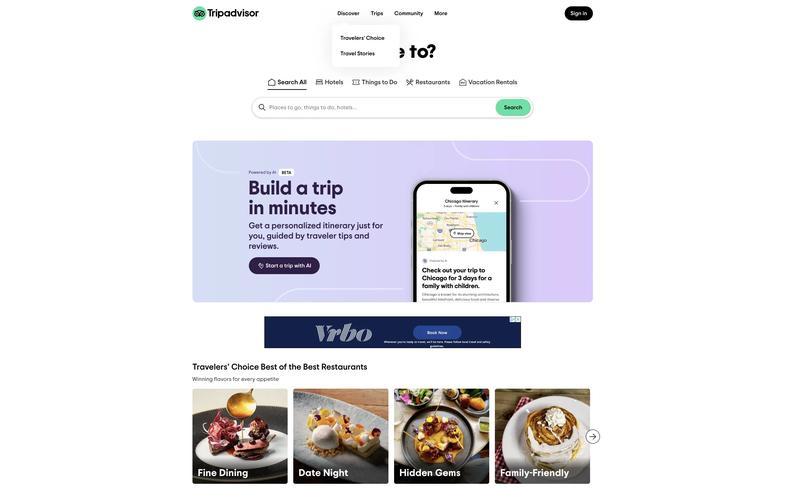 Task type: locate. For each thing, give the bounding box(es) containing it.
0 horizontal spatial restaurants
[[322, 363, 367, 372]]

1 horizontal spatial trip
[[312, 179, 343, 199]]

rentals
[[496, 79, 518, 86]]

travelers'
[[341, 35, 365, 41]]

1 horizontal spatial restaurants
[[416, 79, 450, 86]]

2 vertical spatial a
[[280, 263, 283, 269]]

search
[[278, 79, 298, 86], [504, 105, 523, 110]]

1 horizontal spatial choice
[[366, 35, 385, 41]]

in
[[583, 11, 587, 16], [249, 199, 264, 218]]

1 horizontal spatial a
[[280, 263, 283, 269]]

trip inside button
[[284, 263, 293, 269]]

1 horizontal spatial ai
[[306, 263, 311, 269]]

0 vertical spatial ai
[[272, 170, 276, 175]]

ai
[[272, 170, 276, 175], [306, 263, 311, 269]]

a right "build"
[[296, 179, 308, 199]]

things to do link
[[352, 78, 398, 86]]

choice
[[366, 35, 385, 41], [231, 363, 259, 372]]

search for search
[[504, 105, 523, 110]]

build a trip in minutes get a personalized itinerary just for you, guided by traveler tips and reviews.
[[249, 179, 383, 251]]

best up appetite
[[261, 363, 277, 372]]

guided
[[267, 232, 294, 241]]

trips button
[[365, 6, 389, 20]]

0 horizontal spatial in
[[249, 199, 264, 218]]

stories
[[357, 51, 375, 56]]

1 vertical spatial trip
[[284, 263, 293, 269]]

choice up where
[[366, 35, 385, 41]]

0 horizontal spatial a
[[265, 222, 270, 230]]

restaurants link
[[406, 78, 450, 86]]

previous image
[[188, 433, 197, 441]]

2 best from the left
[[303, 363, 320, 372]]

beta
[[282, 171, 291, 175]]

Search search field
[[252, 98, 533, 117]]

in inside build a trip in minutes get a personalized itinerary just for you, guided by traveler tips and reviews.
[[249, 199, 264, 218]]

date night
[[299, 469, 349, 479]]

menu
[[332, 25, 400, 67]]

trips
[[371, 11, 383, 16]]

search inside button
[[504, 105, 523, 110]]

1 vertical spatial in
[[249, 199, 264, 218]]

restaurants button
[[405, 77, 452, 90]]

search all
[[278, 79, 307, 86]]

tab list containing search all
[[0, 75, 785, 91]]

a right get
[[265, 222, 270, 230]]

travelers' choice best of the best restaurants
[[192, 363, 367, 372]]

travelers' choice
[[341, 35, 385, 41]]

every
[[241, 377, 255, 382]]

in right sign
[[583, 11, 587, 16]]

by down personalized
[[295, 232, 305, 241]]

0 horizontal spatial for
[[233, 377, 240, 382]]

0 vertical spatial in
[[583, 11, 587, 16]]

in up get
[[249, 199, 264, 218]]

gems
[[435, 469, 461, 479]]

discover button
[[332, 6, 365, 20]]

0 vertical spatial for
[[372, 222, 383, 230]]

0 vertical spatial trip
[[312, 179, 343, 199]]

0 vertical spatial restaurants
[[416, 79, 450, 86]]

restaurants
[[416, 79, 450, 86], [322, 363, 367, 372]]

fine dining link
[[192, 389, 288, 484]]

by
[[267, 170, 271, 175], [295, 232, 305, 241]]

0 horizontal spatial by
[[267, 170, 271, 175]]

0 horizontal spatial best
[[261, 363, 277, 372]]

minutes
[[269, 199, 337, 218]]

choice up every
[[231, 363, 259, 372]]

vacation rentals
[[469, 79, 518, 86]]

date
[[299, 469, 321, 479]]

date night link
[[293, 389, 388, 484]]

winning
[[192, 377, 213, 382]]

choice for travelers'
[[231, 363, 259, 372]]

family-
[[501, 469, 533, 479]]

1 horizontal spatial search
[[504, 105, 523, 110]]

night
[[323, 469, 349, 479]]

for right just
[[372, 222, 383, 230]]

menu containing travelers' choice
[[332, 25, 400, 67]]

ai left beta
[[272, 170, 276, 175]]

just
[[357, 222, 371, 230]]

1 vertical spatial ai
[[306, 263, 311, 269]]

0 horizontal spatial choice
[[231, 363, 259, 372]]

vacation
[[469, 79, 495, 86]]

the
[[289, 363, 301, 372]]

0 vertical spatial search
[[278, 79, 298, 86]]

ai right with
[[306, 263, 311, 269]]

personalized
[[272, 222, 321, 230]]

choice inside menu
[[366, 35, 385, 41]]

choice for travelers'
[[366, 35, 385, 41]]

1 horizontal spatial for
[[372, 222, 383, 230]]

a inside button
[[280, 263, 283, 269]]

discover
[[338, 11, 360, 16]]

0 vertical spatial a
[[296, 179, 308, 199]]

best
[[261, 363, 277, 372], [303, 363, 320, 372]]

search all button
[[266, 77, 308, 90]]

best right the
[[303, 363, 320, 372]]

trip for ai
[[284, 263, 293, 269]]

1 horizontal spatial in
[[583, 11, 587, 16]]

family-friendly
[[501, 469, 570, 479]]

trip inside build a trip in minutes get a personalized itinerary just for you, guided by traveler tips and reviews.
[[312, 179, 343, 199]]

and
[[354, 232, 370, 241]]

a right start
[[280, 263, 283, 269]]

for
[[372, 222, 383, 230], [233, 377, 240, 382]]

0 horizontal spatial search
[[278, 79, 298, 86]]

1 vertical spatial for
[[233, 377, 240, 382]]

0 vertical spatial by
[[267, 170, 271, 175]]

tab list
[[0, 75, 785, 91]]

1 vertical spatial by
[[295, 232, 305, 241]]

1 vertical spatial choice
[[231, 363, 259, 372]]

hidden gems
[[400, 469, 461, 479]]

for left every
[[233, 377, 240, 382]]

search for search all
[[278, 79, 298, 86]]

search down rentals
[[504, 105, 523, 110]]

things to do
[[362, 79, 398, 86]]

fine dining
[[198, 469, 248, 479]]

1 horizontal spatial best
[[303, 363, 320, 372]]

1 horizontal spatial by
[[295, 232, 305, 241]]

a
[[296, 179, 308, 199], [265, 222, 270, 230], [280, 263, 283, 269]]

you,
[[249, 232, 265, 241]]

2 horizontal spatial a
[[296, 179, 308, 199]]

search button
[[496, 99, 531, 116]]

search left all
[[278, 79, 298, 86]]

start
[[266, 263, 278, 269]]

search inside button
[[278, 79, 298, 86]]

start a trip with ai button
[[249, 257, 320, 274]]

0 horizontal spatial trip
[[284, 263, 293, 269]]

appetite
[[257, 377, 279, 382]]

to
[[382, 79, 388, 86]]

1 vertical spatial search
[[504, 105, 523, 110]]

trip
[[312, 179, 343, 199], [284, 263, 293, 269]]

1 best from the left
[[261, 363, 277, 372]]

hidden gems link
[[394, 389, 489, 484]]

0 vertical spatial choice
[[366, 35, 385, 41]]

hidden
[[400, 469, 433, 479]]

by right the powered
[[267, 170, 271, 175]]



Task type: vqa. For each thing, say whether or not it's contained in the screenshot.
the guided
yes



Task type: describe. For each thing, give the bounding box(es) containing it.
things
[[362, 79, 381, 86]]

trip for minutes
[[312, 179, 343, 199]]

reviews.
[[249, 242, 279, 251]]

build
[[249, 179, 292, 199]]

start a trip with ai
[[266, 263, 311, 269]]

sign in
[[571, 11, 587, 16]]

a for start
[[280, 263, 283, 269]]

a for build
[[296, 179, 308, 199]]

do
[[390, 79, 398, 86]]

fine
[[198, 469, 217, 479]]

sign
[[571, 11, 582, 16]]

search image
[[258, 103, 266, 112]]

community button
[[389, 6, 429, 20]]

powered by ai
[[249, 170, 276, 175]]

friendly
[[533, 469, 570, 479]]

hotels button
[[314, 77, 345, 90]]

more
[[435, 11, 448, 16]]

travel stories link
[[338, 46, 394, 61]]

flavors
[[214, 377, 232, 382]]

travelers'
[[192, 363, 230, 372]]

with
[[294, 263, 305, 269]]

travelers' choice link
[[338, 30, 394, 46]]

travel
[[341, 51, 356, 56]]

winning flavors for every appetite
[[192, 377, 279, 382]]

tips
[[339, 232, 353, 241]]

by inside build a trip in minutes get a personalized itinerary just for you, guided by traveler tips and reviews.
[[295, 232, 305, 241]]

hotels link
[[315, 78, 344, 86]]

Search search field
[[269, 104, 496, 111]]

1 vertical spatial a
[[265, 222, 270, 230]]

hotels
[[325, 79, 344, 86]]

where
[[349, 43, 406, 62]]

sign in link
[[565, 6, 593, 20]]

vacation rentals link
[[459, 78, 518, 86]]

to?
[[410, 43, 437, 62]]

advertisement region
[[264, 317, 521, 348]]

for inside build a trip in minutes get a personalized itinerary just for you, guided by traveler tips and reviews.
[[372, 222, 383, 230]]

more button
[[429, 6, 453, 20]]

of
[[279, 363, 287, 372]]

traveler
[[307, 232, 337, 241]]

vacation rentals button
[[457, 77, 519, 90]]

powered
[[249, 170, 266, 175]]

get
[[249, 222, 263, 230]]

0 horizontal spatial ai
[[272, 170, 276, 175]]

itinerary
[[323, 222, 355, 230]]

family-friendly link
[[495, 389, 590, 484]]

tripadvisor image
[[192, 6, 259, 20]]

all
[[300, 79, 307, 86]]

ai inside button
[[306, 263, 311, 269]]

community
[[395, 11, 423, 16]]

travel stories
[[341, 51, 375, 56]]

where to?
[[349, 43, 437, 62]]

things to do button
[[351, 77, 399, 90]]

1 vertical spatial restaurants
[[322, 363, 367, 372]]

next image
[[589, 433, 597, 441]]

dining
[[219, 469, 248, 479]]

restaurants inside button
[[416, 79, 450, 86]]



